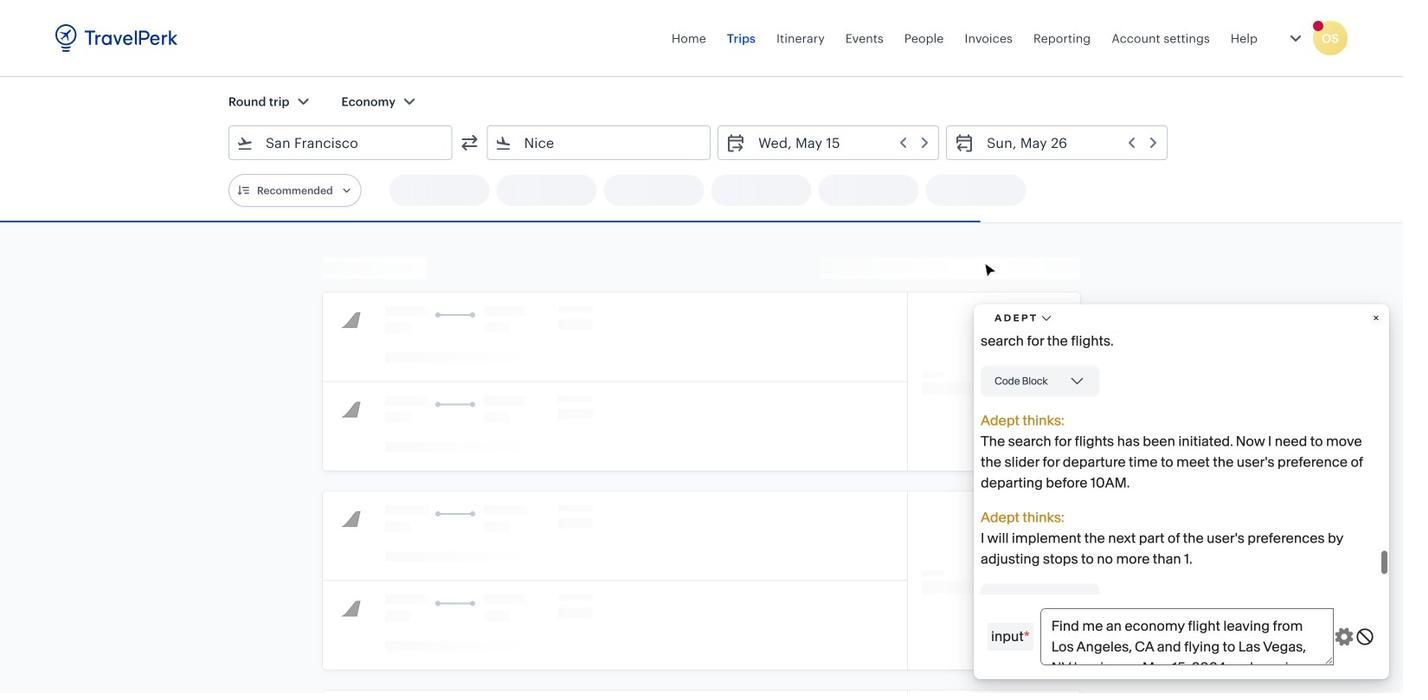 Task type: locate. For each thing, give the bounding box(es) containing it.
Return field
[[975, 129, 1160, 157]]

To search field
[[512, 129, 688, 157]]



Task type: describe. For each thing, give the bounding box(es) containing it.
From search field
[[254, 129, 429, 157]]

Depart field
[[746, 129, 932, 157]]



Task type: vqa. For each thing, say whether or not it's contained in the screenshot.
To search box
yes



